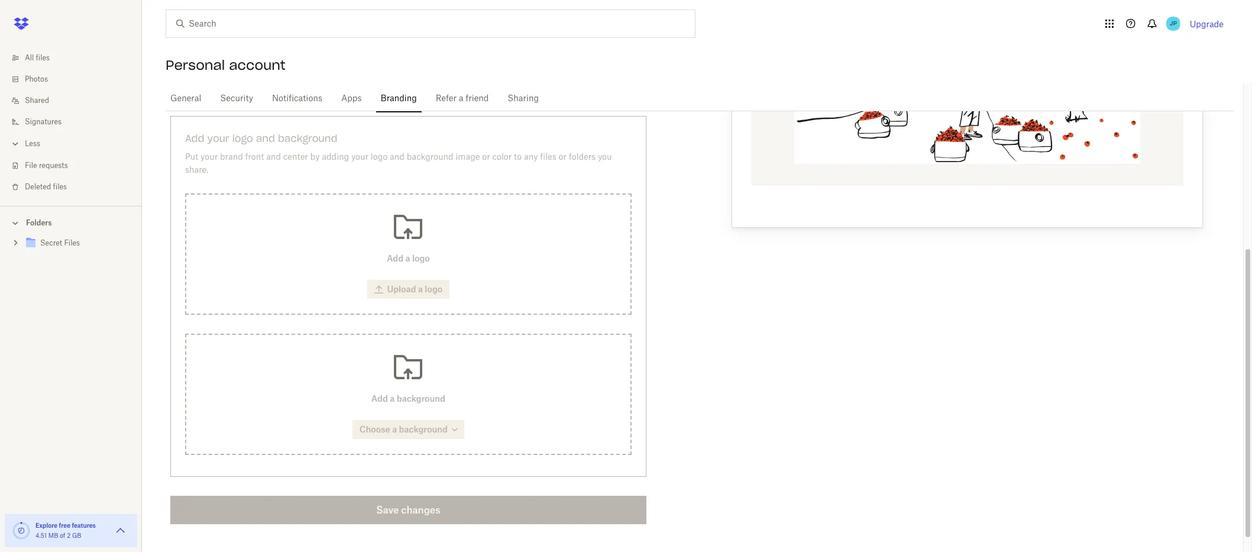 Task type: describe. For each thing, give the bounding box(es) containing it.
files inside put your brand front and center by adding your logo and background image or color to any files or folders you share.
[[540, 153, 557, 162]]

jp button
[[1164, 14, 1183, 33]]

branding tab
[[376, 85, 422, 113]]

to
[[514, 153, 522, 162]]

gb
[[72, 533, 81, 539]]

security tab
[[216, 85, 258, 113]]

sharing
[[508, 95, 539, 103]]

0 horizontal spatial background
[[278, 133, 338, 144]]

center
[[283, 153, 308, 162]]

explore free features 4.51 mb of 2 gb
[[36, 522, 96, 539]]

add
[[185, 133, 204, 144]]

free
[[59, 522, 70, 529]]

secret files link
[[24, 236, 133, 252]]

general tab
[[166, 85, 206, 113]]

files
[[64, 240, 80, 247]]

your for brand
[[201, 153, 218, 162]]

front
[[245, 153, 264, 162]]

security
[[220, 95, 253, 103]]

folders button
[[0, 214, 142, 231]]

file requests
[[25, 162, 68, 169]]

photos
[[25, 76, 48, 83]]

personal account
[[166, 57, 286, 73]]

add your logo and background
[[185, 133, 338, 144]]

quota usage element
[[12, 521, 31, 540]]

notifications
[[272, 95, 323, 103]]

deleted files link
[[9, 176, 142, 198]]

signatures link
[[9, 111, 142, 133]]

deleted files
[[25, 183, 67, 191]]

shared
[[25, 97, 49, 104]]

secret
[[40, 240, 62, 247]]

files for deleted files
[[53, 183, 67, 191]]

notifications tab
[[268, 85, 327, 113]]

signatures
[[25, 118, 62, 125]]

general
[[170, 95, 201, 103]]

refer
[[436, 95, 457, 103]]

upgrade link
[[1190, 19, 1224, 29]]

folders
[[569, 153, 596, 162]]

image
[[456, 153, 480, 162]]

secret files
[[40, 240, 80, 247]]

personal
[[166, 57, 225, 73]]

all files
[[25, 54, 50, 62]]

tab list containing general
[[166, 83, 1234, 113]]

Search text field
[[189, 17, 671, 30]]

2 or from the left
[[559, 153, 567, 162]]

requests
[[39, 162, 68, 169]]



Task type: vqa. For each thing, say whether or not it's contained in the screenshot.
larger
no



Task type: locate. For each thing, give the bounding box(es) containing it.
your
[[207, 133, 229, 144], [201, 153, 218, 162], [351, 153, 369, 162]]

logo up brand
[[232, 133, 253, 144]]

features
[[72, 522, 96, 529]]

by
[[310, 153, 320, 162]]

or left color
[[482, 153, 490, 162]]

0 vertical spatial logo
[[232, 133, 253, 144]]

2 horizontal spatial files
[[540, 153, 557, 162]]

logo
[[232, 133, 253, 144], [371, 153, 388, 162]]

0 vertical spatial files
[[36, 54, 50, 62]]

apps
[[341, 95, 362, 103]]

put your brand front and center by adding your logo and background image or color to any files or folders you share.
[[185, 153, 612, 175]]

less image
[[9, 138, 21, 150]]

2 vertical spatial files
[[53, 183, 67, 191]]

jp
[[1170, 20, 1178, 27]]

apps tab
[[337, 85, 367, 113]]

account
[[229, 57, 286, 73]]

deleted
[[25, 183, 51, 191]]

any
[[524, 153, 538, 162]]

your up brand
[[207, 133, 229, 144]]

sharing tab
[[503, 85, 544, 113]]

upgrade
[[1190, 19, 1224, 29]]

of
[[60, 533, 65, 539]]

shared link
[[9, 90, 142, 111]]

2
[[67, 533, 71, 539]]

1 vertical spatial files
[[540, 153, 557, 162]]

adding
[[322, 153, 349, 162]]

and
[[256, 133, 275, 144], [266, 153, 281, 162], [390, 153, 405, 162]]

file requests link
[[9, 155, 142, 176]]

or
[[482, 153, 490, 162], [559, 153, 567, 162]]

brand
[[220, 153, 243, 162]]

files right "any"
[[540, 153, 557, 162]]

1 vertical spatial logo
[[371, 153, 388, 162]]

all
[[25, 54, 34, 62]]

1 horizontal spatial files
[[53, 183, 67, 191]]

0 horizontal spatial files
[[36, 54, 50, 62]]

list
[[0, 40, 142, 206]]

background
[[278, 133, 338, 144], [407, 153, 454, 162]]

logo inside put your brand front and center by adding your logo and background image or color to any files or folders you share.
[[371, 153, 388, 162]]

list containing all files
[[0, 40, 142, 206]]

and down branding tab
[[390, 153, 405, 162]]

files for all files
[[36, 54, 50, 62]]

0 horizontal spatial or
[[482, 153, 490, 162]]

0 horizontal spatial logo
[[232, 133, 253, 144]]

explore
[[36, 522, 58, 529]]

1 horizontal spatial logo
[[371, 153, 388, 162]]

dropbox image
[[9, 12, 33, 36]]

refer a friend
[[436, 95, 489, 103]]

your for logo
[[207, 133, 229, 144]]

and right front
[[266, 153, 281, 162]]

tab list
[[166, 83, 1234, 113]]

logo right adding
[[371, 153, 388, 162]]

files
[[36, 54, 50, 62], [540, 153, 557, 162], [53, 183, 67, 191]]

background inside put your brand front and center by adding your logo and background image or color to any files or folders you share.
[[407, 153, 454, 162]]

photos link
[[9, 69, 142, 90]]

1 horizontal spatial background
[[407, 153, 454, 162]]

or left folders
[[559, 153, 567, 162]]

color
[[493, 153, 512, 162]]

mb
[[48, 533, 58, 539]]

share.
[[185, 166, 209, 175]]

folders
[[26, 218, 52, 227]]

refer a friend tab
[[431, 85, 494, 113]]

files right deleted
[[53, 183, 67, 191]]

files right all
[[36, 54, 50, 62]]

background left image
[[407, 153, 454, 162]]

1 horizontal spatial or
[[559, 153, 567, 162]]

file
[[25, 162, 37, 169]]

your right put
[[201, 153, 218, 162]]

and up front
[[256, 133, 275, 144]]

4.51
[[36, 533, 47, 539]]

background up by
[[278, 133, 338, 144]]

all files link
[[9, 47, 142, 69]]

you
[[598, 153, 612, 162]]

1 or from the left
[[482, 153, 490, 162]]

your right adding
[[351, 153, 369, 162]]

a
[[459, 95, 464, 103]]

1 vertical spatial background
[[407, 153, 454, 162]]

put
[[185, 153, 198, 162]]

0 vertical spatial background
[[278, 133, 338, 144]]

less
[[25, 140, 40, 147]]

friend
[[466, 95, 489, 103]]

branding
[[381, 95, 417, 103]]



